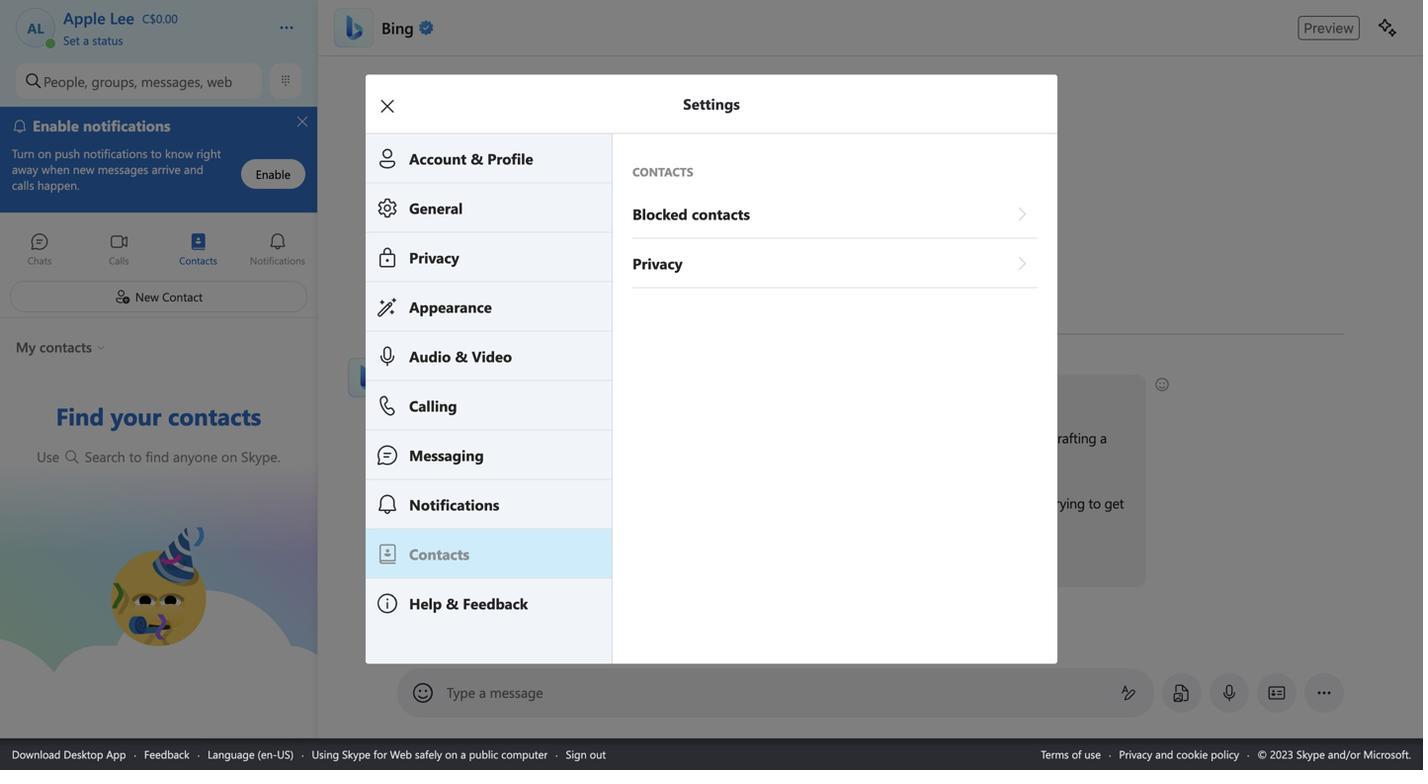 Task type: describe. For each thing, give the bounding box(es) containing it.
how
[[509, 385, 537, 403]]

download desktop app
[[12, 747, 126, 762]]

app
[[106, 747, 126, 762]]

terms of use
[[1042, 747, 1102, 762]]

i inside ask me any type of question, like finding vegan restaurants in cambridge, itinerary for your trip to europe or drafting a story for curious kids. in groups, remember to mention me with @bing. i'm an ai preview, so i'm still learning. sometimes i might say something weird. don't get mad at me, i'm just trying to get better! if you want to start over, type
[[702, 494, 705, 512]]

can
[[540, 385, 561, 403]]

tell me a joke button
[[573, 623, 668, 655]]

set a status
[[63, 32, 123, 48]]

cookie
[[1177, 747, 1209, 762]]

language (en-us) link
[[208, 747, 294, 762]]

tell me a joke
[[586, 631, 655, 647]]

privacy
[[1120, 747, 1153, 762]]

restaurants
[[691, 429, 756, 447]]

using
[[312, 747, 339, 762]]

tell
[[586, 631, 602, 647]]

feedback
[[144, 747, 190, 762]]

type a message
[[447, 683, 543, 702]]

public
[[469, 747, 499, 762]]

1 vertical spatial type
[[555, 559, 581, 577]]

skype.
[[241, 448, 281, 466]]

party
[[99, 528, 135, 549]]

mention
[[682, 450, 731, 469]]

people, groups, messages, web
[[44, 72, 232, 90]]

(openhands)
[[1001, 558, 1076, 576]]

ask
[[408, 429, 429, 447]]

trying
[[1051, 494, 1086, 512]]

hey,
[[408, 385, 434, 403]]

any
[[455, 429, 476, 447]]

out
[[590, 747, 606, 762]]

terms of use link
[[1042, 747, 1102, 762]]

vegan
[[651, 429, 687, 447]]

curious
[[462, 450, 505, 469]]

learning.
[[578, 494, 629, 512]]

privacy and cookie policy
[[1120, 747, 1240, 762]]

download
[[12, 747, 61, 762]]

over,
[[524, 559, 551, 577]]

a inside ask me any type of question, like finding vegan restaurants in cambridge, itinerary for your trip to europe or drafting a story for curious kids. in groups, remember to mention me with @bing. i'm an ai preview, so i'm still learning. sometimes i might say something weird. don't get mad at me, i'm just trying to get better! if you want to start over, type
[[1101, 429, 1108, 447]]

to left find on the bottom left of page
[[129, 448, 142, 466]]

status
[[92, 32, 123, 48]]

bing, 4:23 pm
[[398, 357, 469, 373]]

search to find anyone on skype.
[[81, 448, 281, 466]]

@bing.
[[786, 450, 828, 469]]

privacy and cookie policy link
[[1120, 747, 1240, 762]]

to right trying
[[1089, 494, 1102, 512]]

message
[[490, 683, 543, 702]]

me for ask me any type of question, like finding vegan restaurants in cambridge, itinerary for your trip to europe or drafting a story for curious kids. in groups, remember to mention me with @bing. i'm an ai preview, so i'm still learning. sometimes i might say something weird. don't get mad at me, i'm just trying to get better! if you want to start over, type
[[433, 429, 452, 447]]

to down vegan
[[666, 450, 678, 469]]

2 vertical spatial for
[[374, 747, 387, 762]]

0 vertical spatial bing
[[382, 17, 414, 38]]

us)
[[277, 747, 294, 762]]

2 i'm from the left
[[533, 494, 551, 512]]

an
[[430, 494, 445, 512]]

itinerary
[[846, 429, 895, 447]]

ask me any type of question, like finding vegan restaurants in cambridge, itinerary for your trip to europe or drafting a story for curious kids. in groups, remember to mention me with @bing. i'm an ai preview, so i'm still learning. sometimes i might say something weird. don't get mad at me, i'm just trying to get better! if you want to start over, type
[[408, 429, 1128, 577]]

1 get from the left
[[911, 494, 931, 512]]

find
[[146, 448, 169, 466]]

today?
[[626, 385, 666, 403]]

language
[[208, 747, 255, 762]]

your
[[919, 429, 945, 447]]

mad
[[934, 494, 961, 512]]

if
[[408, 559, 416, 577]]

me,
[[979, 494, 1001, 512]]

set a status button
[[63, 28, 259, 48]]

finding
[[606, 429, 648, 447]]

a left joke
[[625, 631, 631, 647]]

newtopic
[[584, 559, 640, 577]]

want
[[445, 559, 474, 577]]

type
[[447, 683, 476, 702]]

groups, inside ask me any type of question, like finding vegan restaurants in cambridge, itinerary for your trip to europe or drafting a story for curious kids. in groups, remember to mention me with @bing. i'm an ai preview, so i'm still learning. sometimes i might say something weird. don't get mad at me, i'm just trying to get better! if you want to start over, type
[[553, 450, 597, 469]]

3 i'm from the left
[[1004, 494, 1023, 512]]

preview,
[[464, 494, 512, 512]]

pm
[[452, 357, 469, 373]]

in
[[760, 429, 771, 447]]

or
[[1034, 429, 1046, 447]]

so
[[516, 494, 529, 512]]

joke
[[634, 631, 655, 647]]

people, groups, messages, web button
[[16, 63, 262, 99]]

anyone
[[173, 448, 218, 466]]

something
[[770, 494, 833, 512]]



Task type: vqa. For each thing, say whether or not it's contained in the screenshot.
'out' on the bottom of the page
yes



Task type: locate. For each thing, give the bounding box(es) containing it.
i'm right the so
[[533, 494, 551, 512]]

search
[[85, 448, 125, 466]]

i
[[564, 385, 568, 403], [702, 494, 705, 512]]

groups, inside button
[[92, 72, 137, 90]]

i'm left "an"
[[408, 494, 427, 512]]

type right over,
[[555, 559, 581, 577]]

1 vertical spatial for
[[442, 450, 458, 469]]

me left with
[[735, 450, 754, 469]]

use
[[37, 448, 63, 466]]

desktop
[[64, 747, 103, 762]]

tuesday, november 14, 2023 heading
[[398, 311, 1345, 347]]

sometimes
[[632, 494, 698, 512]]

to right trip in the bottom right of the page
[[973, 429, 985, 447]]

2 horizontal spatial for
[[898, 429, 915, 447]]

using skype for web safely on a public computer link
[[312, 747, 548, 762]]

i left might
[[702, 494, 705, 512]]

1 horizontal spatial you
[[601, 385, 623, 403]]

(en-
[[258, 747, 277, 762]]

tab list
[[0, 223, 317, 278]]

preview
[[1305, 20, 1355, 36]]

i right can
[[564, 385, 568, 403]]

a left the public
[[461, 747, 466, 762]]

1 horizontal spatial groups,
[[553, 450, 597, 469]]

to left start
[[478, 559, 490, 577]]

of inside ask me any type of question, like finding vegan restaurants in cambridge, itinerary for your trip to europe or drafting a story for curious kids. in groups, remember to mention me with @bing. i'm an ai preview, so i'm still learning. sometimes i might say something weird. don't get mad at me, i'm just trying to get better! if you want to start over, type
[[510, 429, 521, 447]]

0 horizontal spatial get
[[911, 494, 931, 512]]

1 vertical spatial of
[[1072, 747, 1082, 762]]

!
[[502, 385, 506, 403]]

1 vertical spatial on
[[445, 747, 458, 762]]

contacts dialog
[[366, 74, 1088, 664]]

1 horizontal spatial me
[[606, 631, 622, 647]]

groups, down like
[[553, 450, 597, 469]]

of up kids.
[[510, 429, 521, 447]]

0 vertical spatial i
[[564, 385, 568, 403]]

cambridge,
[[774, 429, 843, 447]]

on left skype.
[[222, 448, 237, 466]]

web
[[390, 747, 412, 762]]

0 horizontal spatial you
[[420, 559, 442, 577]]

in
[[538, 450, 549, 469]]

0 horizontal spatial me
[[433, 429, 452, 447]]

remember
[[601, 450, 662, 469]]

1 horizontal spatial i'm
[[533, 494, 551, 512]]

better!
[[408, 516, 448, 534]]

use
[[1085, 747, 1102, 762]]

of left use
[[1072, 747, 1082, 762]]

still
[[555, 494, 574, 512]]

a right drafting
[[1101, 429, 1108, 447]]

groups, down status
[[92, 72, 137, 90]]

sign out link
[[566, 747, 606, 762]]

start
[[493, 559, 520, 577]]

sign
[[566, 747, 587, 762]]

terms
[[1042, 747, 1070, 762]]

1 horizontal spatial type
[[555, 559, 581, 577]]

2 get from the left
[[1105, 494, 1125, 512]]

you right if
[[420, 559, 442, 577]]

for left web
[[374, 747, 387, 762]]

weird.
[[837, 494, 872, 512]]

don't
[[876, 494, 907, 512]]

at
[[964, 494, 976, 512]]

1 horizontal spatial on
[[445, 747, 458, 762]]

me left any
[[433, 429, 452, 447]]

2 vertical spatial me
[[606, 631, 622, 647]]

a
[[83, 32, 89, 48], [1101, 429, 1108, 447], [625, 631, 631, 647], [479, 683, 486, 702], [461, 747, 466, 762]]

0 vertical spatial of
[[510, 429, 521, 447]]

1 vertical spatial i
[[702, 494, 705, 512]]

help
[[571, 385, 597, 403]]

2 horizontal spatial me
[[735, 450, 754, 469]]

messages,
[[141, 72, 203, 90]]

for
[[898, 429, 915, 447], [442, 450, 458, 469], [374, 747, 387, 762]]

you right help
[[601, 385, 623, 403]]

i'm
[[408, 494, 427, 512], [533, 494, 551, 512], [1004, 494, 1023, 512]]

set
[[63, 32, 80, 48]]

a right 'type' at the left of the page
[[479, 683, 486, 702]]

just
[[1026, 494, 1047, 512]]

me inside button
[[606, 631, 622, 647]]

1 horizontal spatial bing
[[474, 385, 502, 403]]

with
[[757, 450, 783, 469]]

using skype for web safely on a public computer
[[312, 747, 548, 762]]

policy
[[1212, 747, 1240, 762]]

europe
[[989, 429, 1030, 447]]

kids.
[[508, 450, 535, 469]]

1 horizontal spatial i
[[702, 494, 705, 512]]

is
[[462, 385, 471, 403]]

you inside ask me any type of question, like finding vegan restaurants in cambridge, itinerary for your trip to europe or drafting a story for curious kids. in groups, remember to mention me with @bing. i'm an ai preview, so i'm still learning. sometimes i might say something weird. don't get mad at me, i'm just trying to get better! if you want to start over, type
[[420, 559, 442, 577]]

drafting
[[1050, 429, 1097, 447]]

feedback link
[[144, 747, 190, 762]]

get left the mad
[[911, 494, 931, 512]]

skype
[[342, 747, 371, 762]]

0 vertical spatial on
[[222, 448, 237, 466]]

0 horizontal spatial on
[[222, 448, 237, 466]]

0 horizontal spatial i
[[564, 385, 568, 403]]

1 vertical spatial groups,
[[553, 450, 597, 469]]

0 vertical spatial groups,
[[92, 72, 137, 90]]

get right trying
[[1105, 494, 1125, 512]]

bing
[[382, 17, 414, 38], [474, 385, 502, 403]]

0 horizontal spatial for
[[374, 747, 387, 762]]

computer
[[502, 747, 548, 762]]

get
[[911, 494, 931, 512], [1105, 494, 1125, 512]]

web
[[207, 72, 232, 90]]

0 horizontal spatial groups,
[[92, 72, 137, 90]]

0 vertical spatial you
[[601, 385, 623, 403]]

type
[[480, 429, 506, 447], [555, 559, 581, 577]]

like
[[583, 429, 603, 447]]

1 vertical spatial me
[[735, 450, 754, 469]]

0 horizontal spatial type
[[480, 429, 506, 447]]

0 vertical spatial me
[[433, 429, 452, 447]]

download desktop app link
[[12, 747, 126, 762]]

language (en-us)
[[208, 747, 294, 762]]

might
[[709, 494, 744, 512]]

4:23
[[427, 357, 448, 373]]

on right safely
[[445, 747, 458, 762]]

1 horizontal spatial for
[[442, 450, 458, 469]]

for left your
[[898, 429, 915, 447]]

of
[[510, 429, 521, 447], [1072, 747, 1082, 762]]

0 horizontal spatial bing
[[382, 17, 414, 38]]

1 vertical spatial you
[[420, 559, 442, 577]]

trip
[[949, 429, 969, 447]]

groups,
[[92, 72, 137, 90], [553, 450, 597, 469]]

1 vertical spatial bing
[[474, 385, 502, 403]]

me for tell me a joke
[[606, 631, 622, 647]]

me right tell
[[606, 631, 622, 647]]

0 vertical spatial type
[[480, 429, 506, 447]]

Type a message text field
[[447, 683, 1106, 703]]

sign out
[[566, 747, 606, 762]]

1 horizontal spatial of
[[1072, 747, 1082, 762]]

1 horizontal spatial get
[[1105, 494, 1125, 512]]

bing,
[[398, 357, 423, 373]]

1 i'm from the left
[[408, 494, 427, 512]]

0 horizontal spatial i'm
[[408, 494, 427, 512]]

people,
[[44, 72, 88, 90]]

a right set
[[83, 32, 89, 48]]

ai
[[448, 494, 460, 512]]

for right story at the left bottom of the page
[[442, 450, 458, 469]]

0 vertical spatial for
[[898, 429, 915, 447]]

story
[[408, 450, 438, 469]]

question,
[[525, 429, 579, 447]]

2 horizontal spatial i'm
[[1004, 494, 1023, 512]]

type up curious
[[480, 429, 506, 447]]

0 horizontal spatial of
[[510, 429, 521, 447]]

i'm left just
[[1004, 494, 1023, 512]]

on
[[222, 448, 237, 466], [445, 747, 458, 762]]



